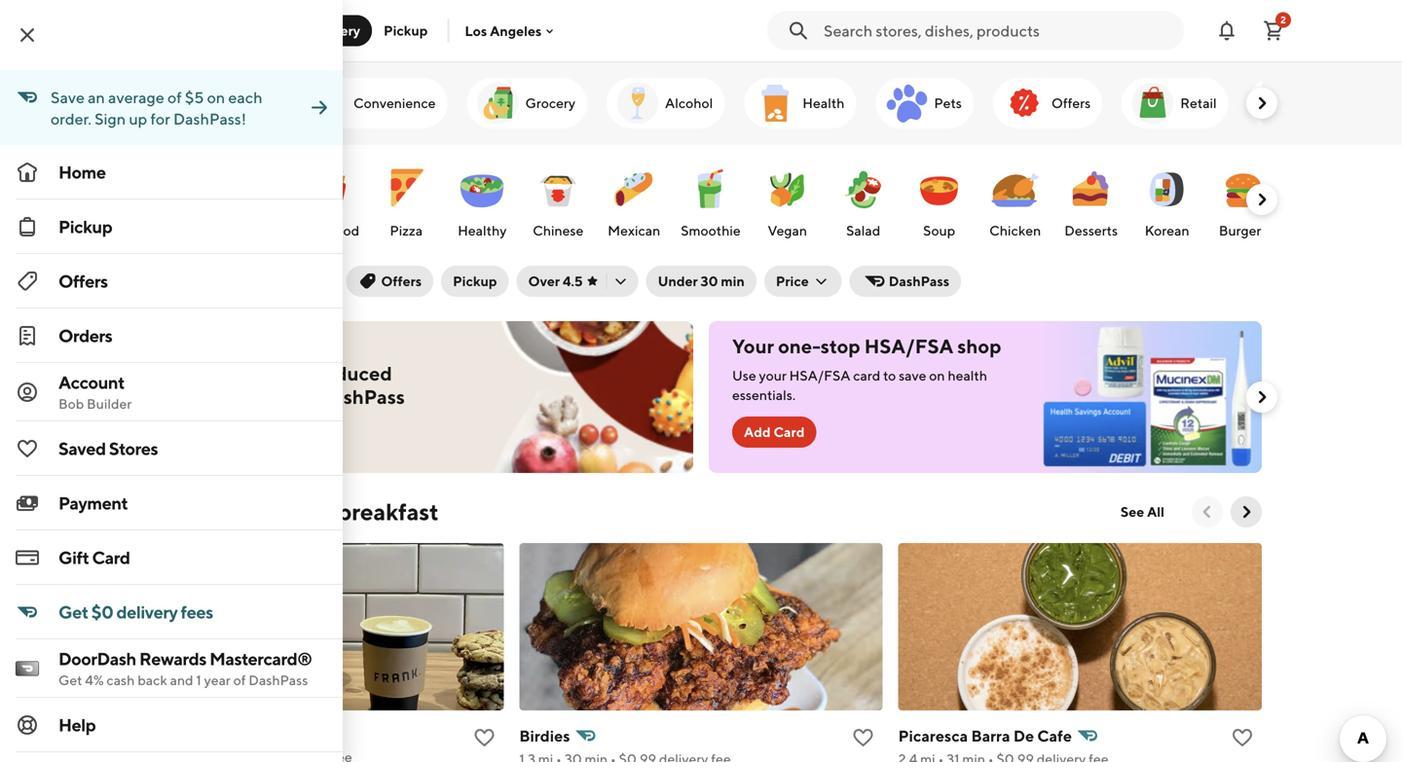 Task type: vqa. For each thing, say whether or not it's contained in the screenshot.
the top HSA/FSA
yes



Task type: locate. For each thing, give the bounding box(es) containing it.
0 vertical spatial for
[[150, 110, 170, 128]]

next button of carousel image
[[1253, 94, 1272, 113], [1253, 190, 1272, 209], [1253, 388, 1272, 407]]

los
[[465, 23, 487, 39]]

delivery up rewards
[[116, 602, 178, 623]]

1 get from the top
[[58, 602, 88, 623]]

click to add this store to your saved list image for picaresca barra de cafe
[[1231, 727, 1255, 750]]

hsa/fsa up save
[[865, 335, 954, 358]]

1 horizontal spatial dashpass
[[318, 386, 405, 409]]

see all link
[[1109, 497, 1177, 528]]

dashpass down soup
[[889, 273, 950, 289]]

save an average of $5 on each order. sign up for dashpass!
[[51, 88, 263, 128]]

saved stores link
[[0, 422, 343, 476]]

2 vertical spatial next button of carousel image
[[1253, 388, 1272, 407]]

get left the 4%
[[58, 673, 82, 689]]

fees
[[232, 386, 270, 409], [181, 602, 213, 623]]

for right the searched
[[302, 498, 333, 526]]

1 horizontal spatial click to add this store to your saved list image
[[1231, 727, 1255, 750]]

pets image
[[884, 80, 931, 127]]

fees left with at the left of page
[[232, 386, 270, 409]]

on right $5
[[207, 88, 225, 107]]

save an average of $5 on each order. sign up for dashpass! status
[[0, 70, 308, 145]]

2 next button of carousel image from the top
[[1253, 190, 1272, 209]]

notification bell image
[[1216, 19, 1239, 42]]

0 vertical spatial of
[[168, 88, 182, 107]]

dashpass
[[889, 273, 950, 289], [318, 386, 405, 409], [249, 673, 308, 689]]

dashpass down mastercard®
[[249, 673, 308, 689]]

1 items, open order cart image
[[1263, 19, 1286, 42]]

save
[[899, 368, 927, 384]]

get
[[58, 602, 88, 623], [58, 673, 82, 689]]

0 vertical spatial fees
[[232, 386, 270, 409]]

1 vertical spatial dashpass
[[318, 386, 405, 409]]

delivery button
[[296, 15, 372, 46]]

0 horizontal spatial card
[[92, 547, 130, 568]]

$0 up service at bottom left
[[164, 362, 189, 385]]

alcohol link
[[607, 78, 725, 129]]

2 horizontal spatial pickup
[[453, 273, 497, 289]]

click to add this store to your saved list image
[[852, 727, 875, 750], [1231, 727, 1255, 750]]

pickup link
[[0, 200, 343, 254]]

and
[[170, 673, 193, 689]]

most searched for breakfast link
[[140, 497, 439, 528]]

1 horizontal spatial card
[[774, 424, 805, 440]]

1 vertical spatial for
[[302, 498, 333, 526]]

0 horizontal spatial offers
[[58, 271, 108, 292]]

1 vertical spatial $0
[[91, 602, 113, 623]]

0 vertical spatial $0
[[164, 362, 189, 385]]

fees up rewards
[[181, 602, 213, 623]]

click to add this store to your saved list image
[[473, 727, 496, 750]]

1 vertical spatial on
[[930, 368, 945, 384]]

close image
[[16, 23, 39, 47]]

delivery up service at bottom left
[[193, 362, 266, 385]]

back
[[138, 673, 167, 689]]

average
[[108, 88, 164, 107]]

one-
[[778, 335, 821, 358]]

1 horizontal spatial offers
[[381, 273, 422, 289]]

1 vertical spatial delivery
[[116, 602, 178, 623]]

chicken
[[990, 223, 1042, 239]]

most searched for breakfast
[[140, 498, 439, 526]]

sign
[[95, 110, 126, 128]]

dashmart
[[203, 95, 264, 111]]

order.
[[51, 110, 91, 128]]

0 horizontal spatial hsa/fsa
[[790, 368, 851, 384]]

0 horizontal spatial delivery
[[116, 602, 178, 623]]

mastercard®
[[210, 649, 312, 670]]

with
[[274, 386, 314, 409]]

1 vertical spatial get
[[58, 673, 82, 689]]

of inside save an average of $5 on each order. sign up for dashpass!
[[168, 88, 182, 107]]

convenience
[[354, 95, 436, 111]]

0 vertical spatial pickup button
[[372, 15, 440, 46]]

on inside your one-stop hsa/fsa shop use your hsa/fsa card to save on health essentials.
[[930, 368, 945, 384]]

1 horizontal spatial of
[[233, 673, 246, 689]]

1 vertical spatial next button of carousel image
[[1253, 190, 1272, 209]]

1 vertical spatial pickup
[[58, 216, 112, 237]]

1 vertical spatial of
[[233, 673, 246, 689]]

on inside save an average of $5 on each order. sign up for dashpass!
[[207, 88, 225, 107]]

0 horizontal spatial of
[[168, 88, 182, 107]]

korean
[[1145, 223, 1190, 239]]

1 horizontal spatial for
[[302, 498, 333, 526]]

1 vertical spatial card
[[92, 547, 130, 568]]

of right the year
[[233, 673, 246, 689]]

$0 delivery fees, reduced service fees with dashpass link
[[140, 321, 694, 473]]

1 horizontal spatial hsa/fsa
[[865, 335, 954, 358]]

bob
[[58, 396, 84, 412]]

gift card
[[58, 547, 130, 568]]

stop
[[821, 335, 861, 358]]

1 horizontal spatial on
[[930, 368, 945, 384]]

fees,
[[270, 362, 313, 385]]

pickup down home at left top
[[58, 216, 112, 237]]

2 get from the top
[[58, 673, 82, 689]]

card
[[854, 368, 881, 384]]

service
[[164, 386, 228, 409]]

1 vertical spatial hsa/fsa
[[790, 368, 851, 384]]

price button
[[765, 266, 842, 297]]

2 click to add this store to your saved list image from the left
[[1231, 727, 1255, 750]]

for inside save an average of $5 on each order. sign up for dashpass!
[[150, 110, 170, 128]]

2 button
[[1255, 11, 1294, 50]]

pickup inside pickup link
[[58, 216, 112, 237]]

healthy
[[458, 223, 507, 239]]

1 vertical spatial pickup button
[[441, 266, 509, 297]]

dashpass inside doordash rewards mastercard® get 4% cash back and 1 year of dashpass
[[249, 673, 308, 689]]

shop
[[958, 335, 1002, 358]]

1
[[196, 673, 201, 689]]

0 vertical spatial pickup
[[384, 22, 428, 38]]

pickup down "healthy"
[[453, 273, 497, 289]]

fees inside $0 delivery fees, reduced service fees with dashpass
[[232, 386, 270, 409]]

saved
[[58, 438, 106, 459]]

0 vertical spatial on
[[207, 88, 225, 107]]

offers down pizza
[[381, 273, 422, 289]]

of
[[168, 88, 182, 107], [233, 673, 246, 689]]

offers up "orders"
[[58, 271, 108, 292]]

mexican
[[608, 223, 661, 239]]

0 vertical spatial get
[[58, 602, 88, 623]]

grocery
[[526, 95, 576, 111]]

retail image
[[1130, 80, 1177, 127]]

$5
[[185, 88, 204, 107]]

to
[[884, 368, 897, 384]]

0 horizontal spatial dashpass
[[249, 673, 308, 689]]

dashpass inside dashpass "button"
[[889, 273, 950, 289]]

card inside button
[[774, 424, 805, 440]]

0 horizontal spatial for
[[150, 110, 170, 128]]

offers
[[1052, 95, 1091, 111], [58, 271, 108, 292], [381, 273, 422, 289]]

dashmart link
[[144, 78, 276, 129]]

1 next button of carousel image from the top
[[1253, 94, 1272, 113]]

pickup
[[384, 22, 428, 38], [58, 216, 112, 237], [453, 273, 497, 289]]

click to add this store to your saved list image for birdies
[[852, 727, 875, 750]]

health link
[[745, 78, 857, 129]]

dashpass!
[[173, 110, 247, 128]]

use
[[733, 368, 757, 384]]

1 horizontal spatial fees
[[232, 386, 270, 409]]

0 vertical spatial offers link
[[994, 78, 1103, 129]]

2 horizontal spatial dashpass
[[889, 273, 950, 289]]

0 horizontal spatial on
[[207, 88, 225, 107]]

hsa/fsa down one-
[[790, 368, 851, 384]]

birdies
[[520, 727, 570, 746]]

account bob builder
[[58, 372, 132, 412]]

2 vertical spatial dashpass
[[249, 673, 308, 689]]

2
[[1281, 14, 1287, 25]]

pickup button
[[372, 15, 440, 46], [441, 266, 509, 297]]

for
[[150, 110, 170, 128], [302, 498, 333, 526]]

health image
[[752, 80, 799, 127]]

1 horizontal spatial $0
[[164, 362, 189, 385]]

0 horizontal spatial click to add this store to your saved list image
[[852, 727, 875, 750]]

under 30 min
[[658, 273, 745, 289]]

on right save
[[930, 368, 945, 384]]

$0 inside $0 delivery fees, reduced service fees with dashpass
[[164, 362, 189, 385]]

breakfast
[[338, 498, 439, 526]]

1 click to add this store to your saved list image from the left
[[852, 727, 875, 750]]

home link
[[0, 145, 343, 200]]

delivery
[[193, 362, 266, 385], [116, 602, 178, 623]]

get up doordash
[[58, 602, 88, 623]]

health
[[803, 95, 845, 111]]

dashpass down reduced
[[318, 386, 405, 409]]

vegan
[[768, 223, 808, 239]]

under 30 min button
[[646, 266, 757, 297]]

1 horizontal spatial delivery
[[193, 362, 266, 385]]

$0 up doordash
[[91, 602, 113, 623]]

birdies link
[[520, 723, 883, 763]]

offers right 'offers' image
[[1052, 95, 1091, 111]]

0 horizontal spatial offers link
[[0, 254, 343, 309]]

picaresca barra de cafe
[[899, 727, 1073, 746]]

0 vertical spatial dashpass
[[889, 273, 950, 289]]

0 horizontal spatial fees
[[181, 602, 213, 623]]

barra
[[972, 727, 1011, 746]]

0 horizontal spatial pickup
[[58, 216, 112, 237]]

2 horizontal spatial offers
[[1052, 95, 1091, 111]]

cafe
[[1038, 727, 1073, 746]]

card right add
[[774, 424, 805, 440]]

pickup button left los at top
[[372, 15, 440, 46]]

$0 delivery fees, reduced service fees with dashpass
[[164, 362, 405, 409]]

2 vertical spatial pickup
[[453, 273, 497, 289]]

pickup left los at top
[[384, 22, 428, 38]]

card
[[774, 424, 805, 440], [92, 547, 130, 568]]

0 vertical spatial next button of carousel image
[[1253, 94, 1272, 113]]

of left $5
[[168, 88, 182, 107]]

0 vertical spatial card
[[774, 424, 805, 440]]

1 horizontal spatial pickup
[[384, 22, 428, 38]]

card right gift
[[92, 547, 130, 568]]

card for gift card
[[92, 547, 130, 568]]

account
[[58, 372, 125, 393]]

hsa/fsa
[[865, 335, 954, 358], [790, 368, 851, 384]]

pickup button down "healthy"
[[441, 266, 509, 297]]

delivery inside get $0 delivery fees link
[[116, 602, 178, 623]]

0 vertical spatial delivery
[[193, 362, 266, 385]]

for right up
[[150, 110, 170, 128]]



Task type: describe. For each thing, give the bounding box(es) containing it.
retail link
[[1123, 78, 1229, 129]]

pickup for left pickup button
[[384, 22, 428, 38]]

previous button of carousel image
[[1198, 503, 1218, 522]]

desserts
[[1065, 223, 1118, 239]]

soup
[[924, 223, 956, 239]]

an
[[88, 88, 105, 107]]

dashmart image
[[152, 80, 199, 127]]

reduced
[[317, 362, 392, 385]]

retail
[[1181, 95, 1217, 111]]

essentials.
[[733, 387, 796, 403]]

0 horizontal spatial pickup button
[[372, 15, 440, 46]]

3 next button of carousel image from the top
[[1253, 388, 1272, 407]]

los angeles button
[[465, 23, 558, 39]]

home
[[58, 162, 106, 183]]

orders
[[58, 325, 112, 346]]

offers button
[[346, 266, 434, 297]]

0 horizontal spatial $0
[[91, 602, 113, 623]]

picaresca barra de cafe link
[[899, 723, 1263, 763]]

get inside get $0 delivery fees link
[[58, 602, 88, 623]]

next button of carousel image
[[1237, 503, 1257, 522]]

pickup for the rightmost pickup button
[[453, 273, 497, 289]]

angeles
[[490, 23, 542, 39]]

price
[[776, 273, 809, 289]]

delivery
[[308, 22, 360, 38]]

grocery link
[[467, 78, 587, 129]]

burgers
[[1220, 223, 1268, 239]]

4%
[[85, 673, 104, 689]]

over 4.5
[[529, 273, 583, 289]]

all
[[1148, 504, 1165, 520]]

orders link
[[0, 309, 343, 363]]

pets link
[[876, 78, 974, 129]]

get inside doordash rewards mastercard® get 4% cash back and 1 year of dashpass
[[58, 673, 82, 689]]

smoothie
[[681, 223, 741, 239]]

gift
[[58, 547, 89, 568]]

30
[[701, 273, 719, 289]]

alcohol image
[[615, 80, 661, 127]]

food
[[328, 223, 360, 239]]

each
[[228, 88, 263, 107]]

over 4.5 button
[[517, 266, 639, 297]]

fast food
[[299, 223, 360, 239]]

1 horizontal spatial pickup button
[[441, 266, 509, 297]]

payment
[[58, 493, 128, 514]]

builder
[[87, 396, 132, 412]]

los angeles
[[465, 23, 542, 39]]

pets
[[935, 95, 962, 111]]

doordash rewards mastercard® get 4% cash back and 1 year of dashpass
[[58, 649, 312, 689]]

payment link
[[0, 476, 343, 531]]

get $0 delivery fees
[[58, 602, 213, 623]]

de
[[1014, 727, 1035, 746]]

convenience link
[[295, 78, 448, 129]]

pizza
[[390, 223, 423, 239]]

save
[[51, 88, 85, 107]]

health
[[948, 368, 988, 384]]

help link
[[0, 698, 343, 753]]

dashpass inside $0 delivery fees, reduced service fees with dashpass
[[318, 386, 405, 409]]

card for add card
[[774, 424, 805, 440]]

add card button
[[733, 417, 817, 448]]

year
[[204, 673, 231, 689]]

add
[[744, 424, 771, 440]]

1 vertical spatial fees
[[181, 602, 213, 623]]

chinese
[[533, 223, 584, 239]]

over
[[529, 273, 560, 289]]

under
[[658, 273, 698, 289]]

add card
[[744, 424, 805, 440]]

picaresca
[[899, 727, 969, 746]]

grocery image
[[475, 80, 522, 127]]

1 horizontal spatial offers link
[[994, 78, 1103, 129]]

0 vertical spatial hsa/fsa
[[865, 335, 954, 358]]

dashpass button
[[850, 266, 962, 297]]

offers inside button
[[381, 273, 422, 289]]

gift card link
[[0, 531, 343, 585]]

delivery inside $0 delivery fees, reduced service fees with dashpass
[[193, 362, 266, 385]]

of inside doordash rewards mastercard® get 4% cash back and 1 year of dashpass
[[233, 673, 246, 689]]

offers image
[[1001, 80, 1048, 127]]

help
[[58, 715, 96, 736]]

see all
[[1121, 504, 1165, 520]]

1 vertical spatial offers link
[[0, 254, 343, 309]]

your one-stop hsa/fsa shop use your hsa/fsa card to save on health essentials.
[[733, 335, 1002, 403]]

see
[[1121, 504, 1145, 520]]

save an average of $5 on each order. sign up for dashpass! link
[[0, 70, 343, 145]]

min
[[721, 273, 745, 289]]

flowers image
[[1256, 80, 1303, 127]]

doordash
[[58, 649, 136, 670]]

4.5
[[563, 273, 583, 289]]

convenience image
[[303, 80, 350, 127]]

fast
[[299, 223, 325, 239]]

alcohol
[[665, 95, 713, 111]]

salad
[[847, 223, 881, 239]]

rewards
[[139, 649, 206, 670]]



